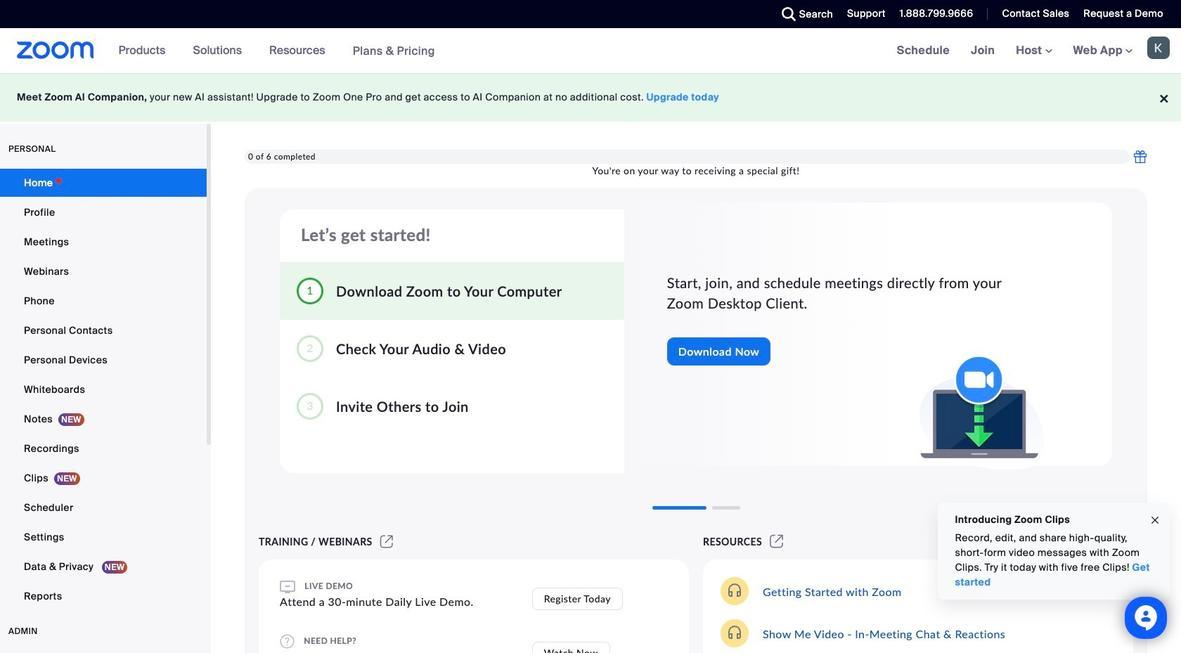 Task type: describe. For each thing, give the bounding box(es) containing it.
zoom logo image
[[17, 41, 94, 59]]

product information navigation
[[108, 28, 446, 74]]

profile picture image
[[1147, 37, 1170, 59]]



Task type: locate. For each thing, give the bounding box(es) containing it.
2 window new image from the left
[[768, 536, 786, 548]]

footer
[[0, 73, 1181, 122]]

meetings navigation
[[886, 28, 1181, 74]]

1 window new image from the left
[[378, 536, 395, 548]]

personal menu menu
[[0, 169, 207, 612]]

1 horizontal spatial window new image
[[768, 536, 786, 548]]

window new image
[[378, 536, 395, 548], [768, 536, 786, 548]]

0 horizontal spatial window new image
[[378, 536, 395, 548]]

close image
[[1149, 512, 1161, 528]]

banner
[[0, 28, 1181, 74]]



